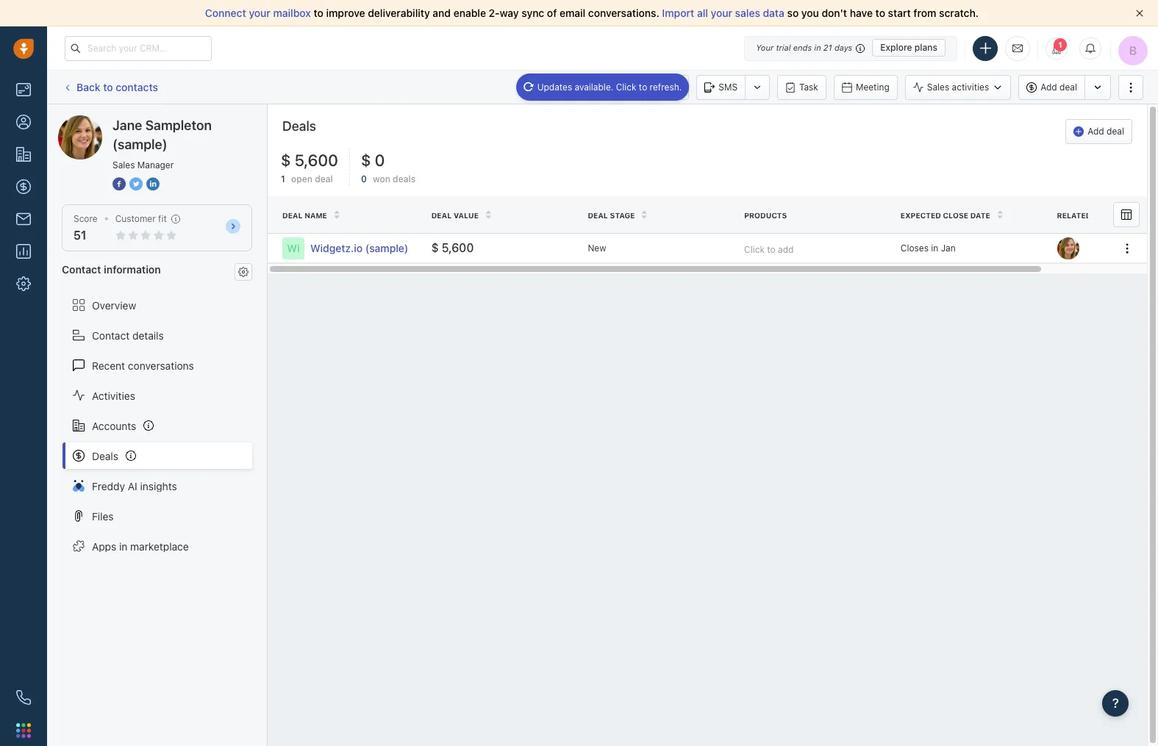 Task type: describe. For each thing, give the bounding box(es) containing it.
scratch.
[[939, 7, 979, 19]]

jane sampleton (sample)
[[88, 115, 208, 127]]

51 button
[[74, 229, 86, 242]]

fit
[[158, 213, 167, 224]]

1 vertical spatial add deal
[[1088, 126, 1125, 137]]

send email image
[[1013, 42, 1023, 54]]

sales
[[735, 7, 760, 19]]

deal inside $ 5,600 1 open deal
[[315, 174, 333, 185]]

to inside back to contacts link
[[103, 81, 113, 93]]

5,600 for $ 5,600
[[442, 241, 474, 254]]

score
[[74, 213, 98, 224]]

ai
[[128, 480, 137, 492]]

start
[[888, 7, 911, 19]]

sales activities
[[927, 82, 989, 93]]

accounts
[[92, 420, 136, 432]]

related
[[1057, 211, 1092, 220]]

1 horizontal spatial in
[[814, 43, 821, 52]]

back to contacts link
[[62, 76, 159, 99]]

0 vertical spatial 0
[[375, 151, 385, 170]]

import
[[662, 7, 695, 19]]

score 51
[[74, 213, 98, 242]]

2 your from the left
[[711, 7, 733, 19]]

in for closes in jan
[[931, 242, 939, 253]]

twitter circled image
[[129, 177, 143, 192]]

freddy ai insights
[[92, 480, 177, 492]]

recent conversations
[[92, 359, 194, 372]]

conversations
[[128, 359, 194, 372]]

$ for $ 5,600
[[281, 151, 291, 170]]

freddy
[[92, 480, 125, 492]]

deals
[[393, 174, 416, 185]]

all
[[697, 7, 708, 19]]

plans
[[915, 42, 938, 53]]

0 horizontal spatial add
[[1041, 82, 1057, 93]]

refresh.
[[650, 81, 682, 92]]

connect your mailbox link
[[205, 7, 314, 19]]

conversations.
[[588, 7, 660, 19]]

way
[[500, 7, 519, 19]]

date
[[971, 211, 991, 220]]

close
[[943, 211, 969, 220]]

sampleton for jane sampleton (sample) sales manager
[[145, 118, 212, 133]]

1 link
[[1046, 37, 1068, 59]]

mailbox
[[273, 7, 311, 19]]

so
[[787, 7, 799, 19]]

phone image
[[16, 691, 31, 705]]

explore plans link
[[872, 39, 946, 57]]

value
[[454, 211, 479, 220]]

activities
[[952, 82, 989, 93]]

$ 5,600 1 open deal
[[281, 151, 338, 185]]

your trial ends in 21 days
[[756, 43, 853, 52]]

to inside the updates available. click to refresh. "link"
[[639, 81, 647, 92]]

phone element
[[9, 683, 38, 713]]

deal name
[[282, 211, 327, 220]]

won
[[373, 174, 390, 185]]

widgetz.io (sample)
[[310, 242, 408, 254]]

products
[[744, 211, 787, 220]]

related contact
[[1057, 211, 1131, 220]]

email
[[582, 81, 604, 92]]

email
[[560, 7, 586, 19]]

1 horizontal spatial deals
[[282, 118, 316, 134]]

call link
[[619, 75, 664, 100]]

enable
[[454, 7, 486, 19]]

email button
[[560, 75, 612, 100]]

closes
[[901, 242, 929, 253]]

21
[[824, 43, 832, 52]]

contact information
[[62, 264, 161, 276]]

closes in jan
[[901, 242, 956, 253]]

overview
[[92, 299, 136, 312]]

Search your CRM... text field
[[65, 36, 212, 61]]

contact
[[1094, 211, 1131, 220]]

call button
[[619, 75, 664, 100]]

manager
[[137, 160, 174, 171]]

task button
[[778, 75, 827, 100]]

1 inside $ 5,600 1 open deal
[[281, 174, 285, 185]]

2-
[[489, 7, 500, 19]]

meeting button
[[834, 75, 898, 100]]

mng settings image
[[238, 267, 249, 277]]

jane for jane sampleton (sample) sales manager
[[113, 118, 142, 133]]

available.
[[575, 81, 614, 92]]

sampleton for jane sampleton (sample)
[[113, 115, 164, 127]]

click to add
[[744, 244, 794, 255]]

add
[[778, 244, 794, 255]]

activities
[[92, 389, 135, 402]]

expected close date
[[901, 211, 991, 220]]

freshworks switcher image
[[16, 724, 31, 738]]

0 horizontal spatial add deal
[[1041, 82, 1078, 93]]

1 vertical spatial deal
[[1107, 126, 1125, 137]]

contact details
[[92, 329, 164, 342]]

don't
[[822, 7, 847, 19]]

back
[[76, 81, 100, 93]]

deliverability
[[368, 7, 430, 19]]

apps in marketplace
[[92, 540, 189, 553]]

2 vertical spatial (sample)
[[365, 242, 408, 254]]

you
[[802, 7, 819, 19]]

to left start at the right top
[[876, 7, 886, 19]]

1 horizontal spatial click
[[744, 244, 765, 255]]



Task type: locate. For each thing, give the bounding box(es) containing it.
1 vertical spatial deals
[[92, 450, 118, 462]]

0 up won
[[375, 151, 385, 170]]

sales left activities
[[927, 82, 950, 93]]

updates
[[537, 81, 572, 92]]

1 vertical spatial 1
[[281, 174, 285, 185]]

0 vertical spatial 5,600
[[295, 151, 338, 170]]

expected
[[901, 211, 941, 220]]

contact for contact information
[[62, 264, 101, 276]]

contact up recent
[[92, 329, 130, 342]]

2 horizontal spatial $
[[432, 241, 439, 254]]

1 horizontal spatial $
[[361, 151, 371, 170]]

(sample) for jane sampleton (sample)
[[167, 115, 208, 127]]

0 horizontal spatial deals
[[92, 450, 118, 462]]

0 vertical spatial add deal button
[[1019, 75, 1085, 100]]

2 horizontal spatial in
[[931, 242, 939, 253]]

1 horizontal spatial deal
[[1060, 82, 1078, 93]]

$ inside $ 5,600 1 open deal
[[281, 151, 291, 170]]

and
[[433, 7, 451, 19]]

click
[[616, 81, 637, 92], [744, 244, 765, 255]]

deal for deal value
[[432, 211, 452, 220]]

sales activities button
[[905, 75, 1019, 100], [905, 75, 1012, 100]]

0 vertical spatial 1
[[1058, 40, 1063, 49]]

0 vertical spatial (sample)
[[167, 115, 208, 127]]

connect your mailbox to improve deliverability and enable 2-way sync of email conversations. import all your sales data so you don't have to start from scratch.
[[205, 7, 979, 19]]

0 vertical spatial add
[[1041, 82, 1057, 93]]

0 horizontal spatial deal
[[282, 211, 303, 220]]

from
[[914, 7, 937, 19]]

stage
[[610, 211, 635, 220]]

in right apps
[[119, 540, 128, 553]]

2 vertical spatial deal
[[315, 174, 333, 185]]

(sample) down jane sampleton (sample)
[[113, 137, 167, 152]]

in
[[814, 43, 821, 52], [931, 242, 939, 253], [119, 540, 128, 553]]

of
[[547, 7, 557, 19]]

deal left stage
[[588, 211, 608, 220]]

import all your sales data link
[[662, 7, 787, 19]]

0 vertical spatial in
[[814, 43, 821, 52]]

trial
[[776, 43, 791, 52]]

1 left open
[[281, 174, 285, 185]]

linkedin circled image
[[146, 177, 160, 192]]

new
[[588, 242, 606, 253]]

1 your from the left
[[249, 7, 271, 19]]

open
[[291, 174, 313, 185]]

your
[[249, 7, 271, 19], [711, 7, 733, 19]]

1 horizontal spatial 0
[[375, 151, 385, 170]]

1 horizontal spatial 5,600
[[442, 241, 474, 254]]

widgetz.io (sample) link
[[310, 241, 417, 256]]

sampleton down contacts
[[113, 115, 164, 127]]

1 deal from the left
[[282, 211, 303, 220]]

$ down deal value
[[432, 241, 439, 254]]

contact for contact details
[[92, 329, 130, 342]]

sms button
[[697, 75, 745, 100]]

0 horizontal spatial sales
[[113, 160, 135, 171]]

jane down back
[[88, 115, 110, 127]]

(sample) for jane sampleton (sample) sales manager
[[113, 137, 167, 152]]

0 horizontal spatial 1
[[281, 174, 285, 185]]

files
[[92, 510, 114, 523]]

1 vertical spatial in
[[931, 242, 939, 253]]

$ for $ 0
[[361, 151, 371, 170]]

in for apps in marketplace
[[119, 540, 128, 553]]

contact down 51 button
[[62, 264, 101, 276]]

1 vertical spatial (sample)
[[113, 137, 167, 152]]

your right the all
[[711, 7, 733, 19]]

0 horizontal spatial your
[[249, 7, 271, 19]]

0 vertical spatial deals
[[282, 118, 316, 134]]

1 horizontal spatial 1
[[1058, 40, 1063, 49]]

5,600 for $ 5,600 1 open deal
[[295, 151, 338, 170]]

0 vertical spatial add deal
[[1041, 82, 1078, 93]]

click inside "link"
[[616, 81, 637, 92]]

(sample) right widgetz.io on the left
[[365, 242, 408, 254]]

0 horizontal spatial jane
[[88, 115, 110, 127]]

1 horizontal spatial jane
[[113, 118, 142, 133]]

$ 5,600
[[432, 241, 474, 254]]

0
[[375, 151, 385, 170], [361, 174, 367, 185]]

click left call
[[616, 81, 637, 92]]

0 horizontal spatial deal
[[315, 174, 333, 185]]

1 vertical spatial click
[[744, 244, 765, 255]]

deal left 'value'
[[432, 211, 452, 220]]

deal for deal stage
[[588, 211, 608, 220]]

1 horizontal spatial your
[[711, 7, 733, 19]]

2 horizontal spatial deal
[[1107, 126, 1125, 137]]

deals
[[282, 118, 316, 134], [92, 450, 118, 462]]

recent
[[92, 359, 125, 372]]

(sample) inside jane sampleton (sample) sales manager
[[113, 137, 167, 152]]

sales inside jane sampleton (sample) sales manager
[[113, 160, 135, 171]]

to right back
[[103, 81, 113, 93]]

5,600
[[295, 151, 338, 170], [442, 241, 474, 254]]

explore
[[881, 42, 912, 53]]

sales up facebook circled icon
[[113, 160, 135, 171]]

$ inside $ 0 0 won deals
[[361, 151, 371, 170]]

sampleton up manager
[[145, 118, 212, 133]]

deal
[[1060, 82, 1078, 93], [1107, 126, 1125, 137], [315, 174, 333, 185]]

deal left name
[[282, 211, 303, 220]]

1 vertical spatial add deal button
[[1066, 119, 1133, 144]]

explore plans
[[881, 42, 938, 53]]

updates available. click to refresh.
[[537, 81, 682, 92]]

5,600 down deal value
[[442, 241, 474, 254]]

updates available. click to refresh. link
[[516, 73, 689, 101]]

1 horizontal spatial sales
[[927, 82, 950, 93]]

$ 0 0 won deals
[[361, 151, 416, 185]]

widgetz.io
[[310, 242, 363, 254]]

2 deal from the left
[[432, 211, 452, 220]]

details
[[132, 329, 164, 342]]

jane for jane sampleton (sample)
[[88, 115, 110, 127]]

1 horizontal spatial add deal
[[1088, 126, 1125, 137]]

sms
[[719, 81, 738, 92]]

insights
[[140, 480, 177, 492]]

1 vertical spatial add
[[1088, 126, 1105, 137]]

0 left won
[[361, 174, 367, 185]]

click left add
[[744, 244, 765, 255]]

jane sampleton (sample) sales manager
[[113, 118, 212, 171]]

have
[[850, 7, 873, 19]]

1 horizontal spatial add
[[1088, 126, 1105, 137]]

information
[[104, 264, 161, 276]]

2 horizontal spatial deal
[[588, 211, 608, 220]]

0 horizontal spatial in
[[119, 540, 128, 553]]

0 vertical spatial contact
[[62, 264, 101, 276]]

2 vertical spatial in
[[119, 540, 128, 553]]

data
[[763, 7, 785, 19]]

facebook circled image
[[113, 177, 126, 192]]

task
[[800, 81, 819, 92]]

jan
[[941, 242, 956, 253]]

0 vertical spatial click
[[616, 81, 637, 92]]

deal stage
[[588, 211, 635, 220]]

0 horizontal spatial 0
[[361, 174, 367, 185]]

1 vertical spatial contact
[[92, 329, 130, 342]]

$ right $ 5,600 1 open deal
[[361, 151, 371, 170]]

$ up deal name
[[281, 151, 291, 170]]

1 vertical spatial 5,600
[[442, 241, 474, 254]]

to left "refresh."
[[639, 81, 647, 92]]

your
[[756, 43, 774, 52]]

deals up the freddy
[[92, 450, 118, 462]]

1 vertical spatial 0
[[361, 174, 367, 185]]

1 horizontal spatial deal
[[432, 211, 452, 220]]

to right mailbox
[[314, 7, 324, 19]]

in left jan
[[931, 242, 939, 253]]

meeting
[[856, 81, 890, 92]]

connect
[[205, 7, 246, 19]]

5,600 up open
[[295, 151, 338, 170]]

deal for deal name
[[282, 211, 303, 220]]

sampleton inside jane sampleton (sample) sales manager
[[145, 118, 212, 133]]

days
[[835, 43, 853, 52]]

deals up $ 5,600 1 open deal
[[282, 118, 316, 134]]

name
[[305, 211, 327, 220]]

0 vertical spatial sales
[[927, 82, 950, 93]]

in left 21
[[814, 43, 821, 52]]

1 vertical spatial sales
[[113, 160, 135, 171]]

(sample) up manager
[[167, 115, 208, 127]]

0 horizontal spatial 5,600
[[295, 151, 338, 170]]

deal
[[282, 211, 303, 220], [432, 211, 452, 220], [588, 211, 608, 220]]

sync
[[522, 7, 544, 19]]

wi
[[287, 242, 300, 254]]

sales
[[927, 82, 950, 93], [113, 160, 135, 171]]

0 horizontal spatial $
[[281, 151, 291, 170]]

0 vertical spatial deal
[[1060, 82, 1078, 93]]

close image
[[1136, 10, 1144, 17]]

apps
[[92, 540, 116, 553]]

ends
[[793, 43, 812, 52]]

deal value
[[432, 211, 479, 220]]

jane inside jane sampleton (sample) sales manager
[[113, 118, 142, 133]]

jane down contacts
[[113, 118, 142, 133]]

1 right send email icon
[[1058, 40, 1063, 49]]

your left mailbox
[[249, 7, 271, 19]]

3 deal from the left
[[588, 211, 608, 220]]

5,600 inside $ 5,600 1 open deal
[[295, 151, 338, 170]]

call
[[641, 81, 657, 92]]

customer
[[115, 213, 156, 224]]

0 horizontal spatial click
[[616, 81, 637, 92]]

back to contacts
[[76, 81, 158, 93]]

(sample)
[[167, 115, 208, 127], [113, 137, 167, 152], [365, 242, 408, 254]]

to left add
[[767, 244, 776, 255]]



Task type: vqa. For each thing, say whether or not it's contained in the screenshot.
top 5,600
yes



